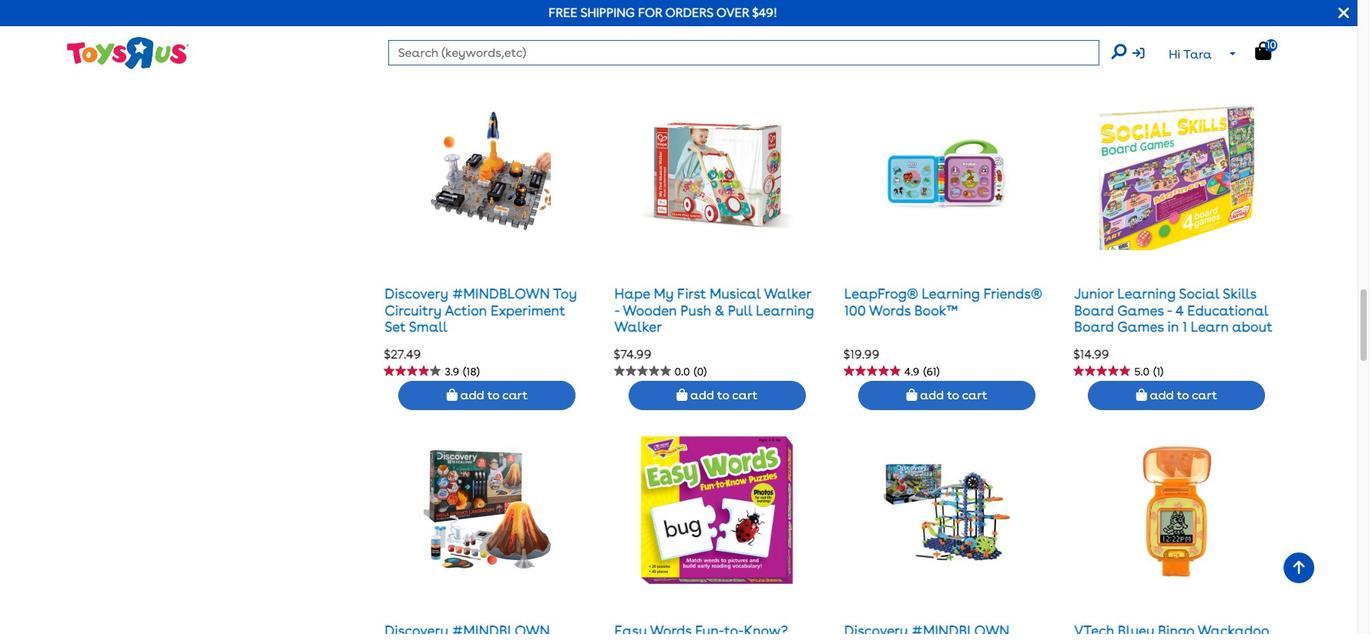 Task type: vqa. For each thing, say whether or not it's contained in the screenshot.
Toys R Us IMAGE on the top left
yes



Task type: locate. For each thing, give the bounding box(es) containing it.
add down (27)
[[920, 51, 944, 65]]

about
[[1232, 319, 1273, 335]]

3.9 (18)
[[445, 366, 480, 378]]

add to cart down (61)
[[917, 388, 988, 403]]

4.4 (41)
[[675, 29, 710, 41]]

circuitry
[[385, 303, 442, 319]]

(41)
[[694, 29, 710, 41]]

4.3
[[905, 29, 919, 41]]

1 - from the left
[[615, 303, 620, 319]]

- left 4
[[1167, 303, 1173, 319]]

10 link
[[1255, 39, 1287, 61]]

0 vertical spatial games
[[1118, 303, 1164, 319]]

add to cart button down 5.0 (1)
[[1088, 381, 1266, 410]]

in
[[1168, 319, 1179, 335]]

walker down wooden
[[615, 319, 662, 335]]

learning up book™
[[922, 286, 980, 302]]

board down junior
[[1074, 303, 1114, 319]]

hi tara button
[[1132, 40, 1246, 69]]

social
[[1179, 286, 1220, 302]]

shopping bag image down 4.4
[[677, 51, 687, 64]]

board up manners,
[[1074, 319, 1114, 335]]

$49!
[[752, 5, 778, 20]]

1 horizontal spatial walker
[[764, 286, 811, 302]]

learn
[[1191, 319, 1229, 335]]

wooden
[[623, 303, 677, 319]]

add down 5.0 (1)
[[1150, 388, 1174, 403]]

add to cart for add to cart button under (61)
[[917, 388, 988, 403]]

(1) right 5.0
[[1154, 366, 1164, 378]]

add down the (0)
[[690, 388, 714, 403]]

shopping bag image
[[1255, 42, 1272, 60], [1136, 51, 1147, 64], [677, 389, 687, 401], [907, 389, 917, 401], [1136, 389, 1147, 401]]

-
[[615, 303, 620, 319], [1167, 303, 1173, 319]]

1 horizontal spatial learning
[[922, 286, 980, 302]]

to
[[487, 51, 500, 65], [717, 51, 729, 65], [947, 51, 959, 65], [1177, 51, 1189, 65], [487, 388, 500, 403], [717, 388, 729, 403], [947, 388, 959, 403], [1177, 388, 1189, 403]]

add
[[461, 51, 484, 65], [690, 51, 714, 65], [920, 51, 944, 65], [1150, 51, 1174, 65], [461, 388, 484, 403], [690, 388, 714, 403], [920, 388, 944, 403], [1150, 388, 1174, 403]]

(61)
[[924, 366, 940, 378]]

add to cart down and in the right of the page
[[1147, 388, 1217, 403]]

1 games from the top
[[1118, 303, 1164, 319]]

0.0
[[675, 366, 690, 378]]

toy
[[553, 286, 577, 302]]

shopping bag image for 4.3
[[907, 51, 917, 64]]

0 vertical spatial walker
[[764, 286, 811, 302]]

shopping bag image down 4.3
[[907, 51, 917, 64]]

add to cart down (4)
[[458, 51, 528, 65]]

shopping bag image right tara in the right top of the page
[[1255, 42, 1272, 60]]

learning inside 'junior learning social skills board games - 4 educational board games in 1 learn about manners, emotions, friendship, and empathy'
[[1118, 286, 1176, 302]]

add to cart button down (4)
[[399, 44, 576, 73]]

leapfrog® learning friends® 100 words book™ link
[[844, 286, 1042, 319]]

(1) for 1.0 (1)
[[1151, 29, 1161, 41]]

- down hape
[[615, 303, 620, 319]]

add to cart down the (0)
[[687, 388, 758, 403]]

0.0 (0)
[[675, 366, 707, 378]]

learning inside leapfrog® learning friends® 100 words book™
[[922, 286, 980, 302]]

for
[[638, 5, 663, 20]]

1.0 (1)
[[1134, 29, 1161, 41]]

close button image
[[1339, 5, 1349, 22]]

experiment
[[491, 303, 565, 319]]

shopping bag image
[[447, 51, 458, 64], [677, 51, 687, 64], [907, 51, 917, 64], [447, 389, 458, 401]]

manners,
[[1074, 336, 1135, 352]]

0 vertical spatial board
[[1074, 303, 1114, 319]]

Enter Keyword or Item No. search field
[[388, 40, 1099, 66]]

4.9 (61)
[[905, 366, 940, 378]]

0 horizontal spatial walker
[[615, 319, 662, 335]]

shopping bag image for 4.4
[[677, 51, 687, 64]]

add to cart
[[458, 51, 528, 65], [687, 51, 758, 65], [917, 51, 988, 65], [1147, 51, 1217, 65], [458, 388, 528, 403], [687, 388, 758, 403], [917, 388, 988, 403], [1147, 388, 1217, 403]]

2 horizontal spatial learning
[[1118, 286, 1176, 302]]

over
[[716, 5, 749, 20]]

0 horizontal spatial -
[[615, 303, 620, 319]]

add to cart down 1.0 (1) at the top right of page
[[1147, 51, 1217, 65]]

- inside 'junior learning social skills board games - 4 educational board games in 1 learn about manners, emotions, friendship, and empathy'
[[1167, 303, 1173, 319]]

1
[[1183, 319, 1187, 335]]

shopping bag image down 0.0
[[677, 389, 687, 401]]

None search field
[[388, 40, 1126, 66]]

junior learning social skills board games - 4 educational board games in 1 learn about manners, emotions, friendship, and empathy image
[[1100, 96, 1254, 251]]

(0)
[[694, 366, 707, 378]]

4
[[1176, 303, 1184, 319]]

hi tara
[[1169, 47, 1212, 62]]

5.0 (1)
[[1134, 366, 1164, 378]]

2 games from the top
[[1118, 319, 1164, 335]]

add to cart button
[[399, 44, 576, 73], [629, 44, 806, 73], [858, 44, 1036, 73], [1088, 44, 1266, 73], [399, 381, 576, 410], [629, 381, 806, 410], [858, 381, 1036, 410], [1088, 381, 1266, 410]]

1 vertical spatial board
[[1074, 319, 1114, 335]]

friends®
[[984, 286, 1042, 302]]

0 vertical spatial (1)
[[1151, 29, 1161, 41]]

add to cart down the (41)
[[687, 51, 758, 65]]

cart for shopping bag image corresponding to 4.4
[[732, 51, 758, 65]]

cart for shopping bag icon for hape my first musical walker - wooden push & pull learning walker
[[732, 388, 758, 403]]

hape my first musical walker - wooden push & pull learning walker
[[615, 286, 814, 335]]

add to cart for add to cart button below (4)
[[458, 51, 528, 65]]

cart for shopping bag icon corresponding to leapfrog® learning friends® 100 words book™
[[962, 388, 988, 403]]

board
[[1074, 303, 1114, 319], [1074, 319, 1114, 335]]

learning up 4
[[1118, 286, 1176, 302]]

(1)
[[1151, 29, 1161, 41], [1154, 366, 1164, 378]]

10
[[1267, 39, 1276, 51]]

add to cart button down (27)
[[858, 44, 1036, 73]]

(27)
[[923, 29, 942, 41]]

add to cart for add to cart button under 5.0 (1)
[[1147, 388, 1217, 403]]

action
[[445, 303, 487, 319]]

games
[[1118, 303, 1164, 319], [1118, 319, 1164, 335]]

4.0
[[445, 29, 460, 41]]

1 vertical spatial (1)
[[1154, 366, 1164, 378]]

0 horizontal spatial learning
[[756, 303, 814, 319]]

hape
[[615, 286, 650, 302]]

shopping bag image for hape my first musical walker - wooden push & pull learning walker
[[677, 389, 687, 401]]

discovery #mindblown toy circuitry action experiment set small image
[[424, 96, 551, 251]]

to for 4.0 shopping bag image
[[487, 51, 500, 65]]

shopping bag image down 4.9
[[907, 389, 917, 401]]

1 vertical spatial walker
[[615, 319, 662, 335]]

1 vertical spatial games
[[1118, 319, 1164, 335]]

learning right pull
[[756, 303, 814, 319]]

walker right 'musical'
[[764, 286, 811, 302]]

add down the (41)
[[690, 51, 714, 65]]

5.0
[[1134, 366, 1150, 378]]

learning
[[922, 286, 980, 302], [1118, 286, 1176, 302], [756, 303, 814, 319]]

junior
[[1074, 286, 1114, 302]]

1 horizontal spatial -
[[1167, 303, 1173, 319]]

$19.99
[[844, 347, 880, 362]]

games left 4
[[1118, 303, 1164, 319]]

add to cart down (18)
[[458, 388, 528, 403]]

learning inside hape my first musical walker - wooden push & pull learning walker
[[756, 303, 814, 319]]

2 - from the left
[[1167, 303, 1173, 319]]

add to cart down (27)
[[917, 51, 988, 65]]

walker
[[764, 286, 811, 302], [615, 319, 662, 335]]

shopping bag image inside 10 link
[[1255, 42, 1272, 60]]

shopping bag image down 4.0
[[447, 51, 458, 64]]

free shipping for orders over $49!
[[549, 5, 778, 20]]

games left 'in'
[[1118, 319, 1164, 335]]

add to cart button down (61)
[[858, 381, 1036, 410]]

to for shopping bag image corresponding to 4.4
[[717, 51, 729, 65]]

and
[[1148, 353, 1175, 369]]

4.3 (27)
[[905, 29, 942, 41]]

4.9
[[905, 366, 920, 378]]

set
[[385, 319, 406, 335]]

free
[[549, 5, 578, 20]]

(1) right 1.0
[[1151, 29, 1161, 41]]

empathy
[[1178, 353, 1239, 369]]

(4)
[[464, 29, 477, 41]]

hape my first musical walker - wooden push & pull learning walker image
[[640, 96, 794, 251]]

cart
[[502, 51, 528, 65], [732, 51, 758, 65], [962, 51, 988, 65], [1192, 51, 1217, 65], [502, 388, 528, 403], [732, 388, 758, 403], [962, 388, 988, 403], [1192, 388, 1217, 403]]

shipping
[[581, 5, 635, 20]]

orders
[[665, 5, 714, 20]]

add down (4)
[[461, 51, 484, 65]]

add right sign in image at right top
[[1150, 51, 1174, 65]]

free shipping for orders over $49! link
[[549, 5, 778, 20]]

shopping bag image for 4.0
[[447, 51, 458, 64]]

cart for 4.0 shopping bag image
[[502, 51, 528, 65]]

to for shopping bag icon below 1.0
[[1177, 51, 1189, 65]]

leapfrog® learning friends® 100 words book™ image
[[884, 96, 1010, 251]]

shopping bag image down 5.0
[[1136, 389, 1147, 401]]



Task type: describe. For each thing, give the bounding box(es) containing it.
100
[[844, 303, 866, 319]]

add to cart button down (18)
[[399, 381, 576, 410]]

discovery #mindblown toy circuitry action experiment set small link
[[385, 286, 577, 335]]

shopping bag image for leapfrog® learning friends® 100 words book™
[[907, 389, 917, 401]]

shopping bag image for junior learning social skills board games - 4 educational board games in 1 learn about manners, emotions, friendship, and empathy
[[1136, 389, 1147, 401]]

discovery #mindblown mega science laboratory experiment and activity set, 70 piece image
[[424, 434, 551, 588]]

learning for games
[[1118, 286, 1176, 302]]

to for shopping bag icon for junior learning social skills board games - 4 educational board games in 1 learn about manners, emotions, friendship, and empathy
[[1177, 388, 1189, 403]]

to for shopping bag icon for hape my first musical walker - wooden push & pull learning walker
[[717, 388, 729, 403]]

add to cart button down the (41)
[[629, 44, 806, 73]]

add down (61)
[[920, 388, 944, 403]]

words
[[869, 303, 911, 319]]

musical
[[710, 286, 761, 302]]

shopping bag image down 3.9
[[447, 389, 458, 401]]

easy words fun-to-know? puzzles matching games image
[[640, 434, 794, 588]]

add to cart button down 1.0 (1) at the top right of page
[[1088, 44, 1266, 73]]

my
[[654, 286, 674, 302]]

vtech bluey bingo wackadoo watch image
[[1114, 434, 1240, 588]]

emotions,
[[1138, 336, 1203, 352]]

educational
[[1188, 303, 1269, 319]]

#mindblown
[[452, 286, 550, 302]]

add to cart for add to cart button below (18)
[[458, 388, 528, 403]]

shopping bag image down 1.0
[[1136, 51, 1147, 64]]

leapfrog® learning friends® 100 words book™
[[844, 286, 1042, 319]]

1 board from the top
[[1074, 303, 1114, 319]]

cart for shopping bag icon for junior learning social skills board games - 4 educational board games in 1 learn about manners, emotions, friendship, and empathy
[[1192, 388, 1217, 403]]

add to cart for add to cart button below the (41)
[[687, 51, 758, 65]]

(1) for 5.0 (1)
[[1154, 366, 1164, 378]]

add to cart for add to cart button under the (0)
[[687, 388, 758, 403]]

(18)
[[463, 366, 480, 378]]

$74.99
[[614, 347, 652, 362]]

to for shopping bag image under 3.9
[[487, 388, 500, 403]]

learning for book™
[[922, 286, 980, 302]]

friendship,
[[1074, 353, 1145, 369]]

junior learning social skills board games - 4 educational board games in 1 learn about manners, emotions, friendship, and empathy link
[[1074, 286, 1273, 369]]

sign in image
[[1132, 47, 1145, 59]]

add to cart for add to cart button underneath (27)
[[917, 51, 988, 65]]

add to cart for add to cart button underneath 1.0 (1) at the top right of page
[[1147, 51, 1217, 65]]

4.0 (4)
[[445, 29, 477, 41]]

2 board from the top
[[1074, 319, 1114, 335]]

discovery #mindblown marble run 321 piece construction set image
[[884, 434, 1010, 588]]

$27.49
[[384, 347, 421, 362]]

4.4
[[675, 29, 690, 41]]

discovery
[[385, 286, 448, 302]]

add to cart button down the (0)
[[629, 381, 806, 410]]

to for 4.3's shopping bag image
[[947, 51, 959, 65]]

toys r us image
[[66, 36, 189, 71]]

1.0
[[1134, 29, 1147, 41]]

cart for shopping bag icon below 1.0
[[1192, 51, 1217, 65]]

book™
[[914, 303, 958, 319]]

hi
[[1169, 47, 1181, 62]]

first
[[677, 286, 706, 302]]

cart for shopping bag image under 3.9
[[502, 388, 528, 403]]

push
[[681, 303, 711, 319]]

$29.99
[[614, 10, 652, 25]]

3.9
[[445, 366, 459, 378]]

skills
[[1223, 286, 1257, 302]]

$14.99
[[1074, 347, 1109, 362]]

add down (18)
[[461, 388, 484, 403]]

to for shopping bag icon corresponding to leapfrog® learning friends® 100 words book™
[[947, 388, 959, 403]]

- inside hape my first musical walker - wooden push & pull learning walker
[[615, 303, 620, 319]]

junior learning social skills board games - 4 educational board games in 1 learn about manners, emotions, friendship, and empathy
[[1074, 286, 1273, 369]]

pull
[[728, 303, 752, 319]]

discovery #mindblown toy circuitry action experiment set small
[[385, 286, 577, 335]]

leapfrog®
[[844, 286, 918, 302]]

tara
[[1184, 47, 1212, 62]]

cart for 4.3's shopping bag image
[[962, 51, 988, 65]]

&
[[715, 303, 724, 319]]

small
[[409, 319, 448, 335]]

hape my first musical walker - wooden push & pull learning walker link
[[615, 286, 814, 335]]



